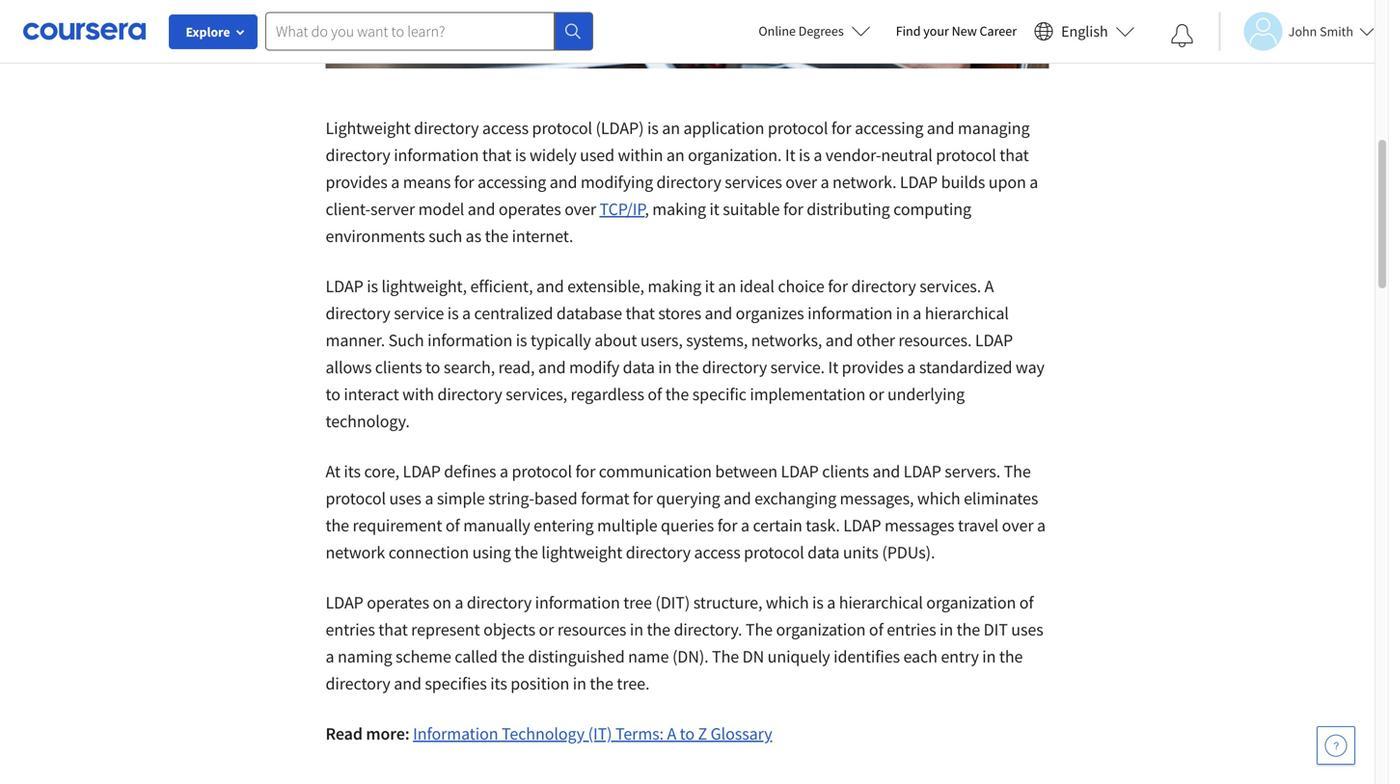 Task type: vqa. For each thing, say whether or not it's contained in the screenshot.
QUERIES
yes



Task type: describe. For each thing, give the bounding box(es) containing it.
specifies
[[425, 673, 487, 695]]

and down the between
[[724, 488, 752, 510]]

protocol up vendor-
[[768, 117, 828, 139]]

and up as
[[468, 198, 496, 220]]

ldap up units
[[844, 515, 882, 537]]

in up entry
[[940, 619, 954, 641]]

a down efficient,
[[462, 303, 471, 324]]

operates inside ldap operates on a directory information tree (dit) structure, which is a hierarchical organization of entries that represent objects or resources in the directory. the organization of entries in the dit uses a naming scheme called the distinguished name (dn). the dn uniquely identifies each entry in the directory and specifies its position in the tree.
[[367, 592, 430, 614]]

operates inside lightweight directory access protocol (ldap) is an application protocol for accessing and managing directory information that is widely used within an organization. it is a vendor-neutral protocol that provides a means for accessing and modifying directory services over a network. ldap builds upon a client-server model and operates over
[[499, 198, 561, 220]]

it inside lightweight directory access protocol (ldap) is an application protocol for accessing and managing directory information that is widely used within an organization. it is a vendor-neutral protocol that provides a means for accessing and modifying directory services over a network. ldap builds upon a client-server model and operates over
[[786, 144, 796, 166]]

a right upon
[[1030, 171, 1039, 193]]

a up the server
[[391, 171, 400, 193]]

core,
[[364, 461, 400, 483]]

directory down organization.
[[657, 171, 722, 193]]

0 horizontal spatial to
[[326, 384, 341, 405]]

units
[[843, 542, 879, 564]]

1 vertical spatial an
[[667, 144, 685, 166]]

ldap operates on a directory information tree (dit) structure, which is a hierarchical organization of entries that represent objects or resources in the directory. the organization of entries in the dit uses a naming scheme called the distinguished name (dn). the dn uniquely identifies each entry in the directory and specifies its position in the tree.
[[326, 592, 1044, 695]]

format
[[581, 488, 630, 510]]

that inside "ldap is lightweight, efficient, and extensible, making it an ideal choice for directory services. a directory service is a centralized database that stores and organizes information in a hierarchical manner. such information is typically about users, systems, networks, and other resources. ldap allows clients to search, read, and modify data in the directory service. it provides a standardized way to interact with directory services, regardless of the specific implementation or underlying technology."
[[626, 303, 655, 324]]

a up 'resources.'
[[913, 303, 922, 324]]

0 vertical spatial over
[[786, 171, 818, 193]]

information up 'search,'
[[428, 330, 513, 351]]

that left widely
[[482, 144, 512, 166]]

more:
[[366, 723, 410, 745]]

on
[[433, 592, 452, 614]]

(dn).
[[673, 646, 709, 668]]

modify
[[569, 357, 620, 378]]

ldap is lightweight, efficient, and extensible, making it an ideal choice for directory services. a directory service is a centralized database that stores and organizes information in a hierarchical manner. such information is typically about users, systems, networks, and other resources. ldap allows clients to search, read, and modify data in the directory service. it provides a standardized way to interact with directory services, regardless of the specific implementation or underlying technology.
[[326, 276, 1045, 432]]

(dit)
[[656, 592, 690, 614]]

ldap inside ldap operates on a directory information tree (dit) structure, which is a hierarchical organization of entries that represent objects or resources in the directory. the organization of entries in the dit uses a naming scheme called the distinguished name (dn). the dn uniquely identifies each entry in the directory and specifies its position in the tree.
[[326, 592, 364, 614]]

data inside "ldap is lightweight, efficient, and extensible, making it an ideal choice for directory services. a directory service is a centralized database that stores and organizes information in a hierarchical manner. such information is typically about users, systems, networks, and other resources. ldap allows clients to search, read, and modify data in the directory service. it provides a standardized way to interact with directory services, regardless of the specific implementation or underlying technology."
[[623, 357, 655, 378]]

read
[[326, 723, 363, 745]]

at its core, ldap defines a protocol for communication between ldap clients and ldap servers. the protocol uses a simple string-based format for querying and exchanging messages, which eliminates the requirement of manually entering multiple queries for a certain task. ldap messages travel over a network connection using the lightweight directory access protocol data units (pdus).
[[326, 461, 1046, 564]]

0 vertical spatial accessing
[[855, 117, 924, 139]]

new
[[952, 22, 978, 40]]

a up string-
[[500, 461, 509, 483]]

directory up means
[[414, 117, 479, 139]]

represent
[[411, 619, 480, 641]]

of inside "ldap is lightweight, efficient, and extensible, making it an ideal choice for directory services. a directory service is a centralized database that stores and organizes information in a hierarchical manner. such information is typically about users, systems, networks, and other resources. ldap allows clients to search, read, and modify data in the directory service. it provides a standardized way to interact with directory services, regardless of the specific implementation or underlying technology."
[[648, 384, 662, 405]]

for up format
[[576, 461, 596, 483]]

and left other
[[826, 330, 854, 351]]

regardless
[[571, 384, 645, 405]]

using
[[473, 542, 511, 564]]

protocol up based
[[512, 461, 572, 483]]

coursera image
[[23, 16, 146, 47]]

show notifications image
[[1172, 24, 1195, 47]]

called
[[455, 646, 498, 668]]

information inside lightweight directory access protocol (ldap) is an application protocol for accessing and managing directory information that is widely used within an organization. it is a vendor-neutral protocol that provides a means for accessing and modifying directory services over a network. ldap builds upon a client-server model and operates over
[[394, 144, 479, 166]]

technology.
[[326, 411, 410, 432]]

access inside the at its core, ldap defines a protocol for communication between ldap clients and ldap servers. the protocol uses a simple string-based format for querying and exchanging messages, which eliminates the requirement of manually entering multiple queries for a certain task. ldap messages travel over a network connection using the lightweight directory access protocol data units (pdus).
[[695, 542, 741, 564]]

0 horizontal spatial a
[[667, 723, 677, 745]]

queries
[[661, 515, 714, 537]]

with
[[403, 384, 434, 405]]

1 horizontal spatial to
[[426, 357, 441, 378]]

lightweight,
[[382, 276, 467, 297]]

services,
[[506, 384, 568, 405]]

standardized
[[920, 357, 1013, 378]]

ldap up standardized
[[976, 330, 1014, 351]]

choice
[[778, 276, 825, 297]]

for right queries
[[718, 515, 738, 537]]

1 entries from the left
[[326, 619, 375, 641]]

resources
[[558, 619, 627, 641]]

making inside , making it suitable for distributing computing environments such as the internet.
[[653, 198, 707, 220]]

0 vertical spatial organization
[[927, 592, 1017, 614]]

directory up objects
[[467, 592, 532, 614]]

requirement
[[353, 515, 442, 537]]

(ldap)
[[596, 117, 644, 139]]

organizes
[[736, 303, 805, 324]]

(pdus).
[[883, 542, 936, 564]]

a inside "ldap is lightweight, efficient, and extensible, making it an ideal choice for directory services. a directory service is a centralized database that stores and organizes information in a hierarchical manner. such information is typically about users, systems, networks, and other resources. ldap allows clients to search, read, and modify data in the directory service. it provides a standardized way to interact with directory services, regardless of the specific implementation or underlying technology."
[[985, 276, 994, 297]]

name
[[628, 646, 669, 668]]

organization.
[[688, 144, 782, 166]]

protocol up builds
[[937, 144, 997, 166]]

neutral
[[882, 144, 933, 166]]

suitable
[[723, 198, 780, 220]]

and up systems,
[[705, 303, 733, 324]]

find
[[896, 22, 921, 40]]

[featured image] a coursera learner is on their laptop learning about ldap and how it works. image
[[326, 0, 1050, 69]]

dit
[[984, 619, 1008, 641]]

services
[[725, 171, 783, 193]]

objects
[[484, 619, 536, 641]]

for down 'communication'
[[633, 488, 653, 510]]

or inside ldap operates on a directory information tree (dit) structure, which is a hierarchical organization of entries that represent objects or resources in the directory. the organization of entries in the dit uses a naming scheme called the distinguished name (dn). the dn uniquely identifies each entry in the directory and specifies its position in the tree.
[[539, 619, 554, 641]]

managing
[[958, 117, 1030, 139]]

english
[[1062, 22, 1109, 41]]

making inside "ldap is lightweight, efficient, and extensible, making it an ideal choice for directory services. a directory service is a centralized database that stores and organizes information in a hierarchical manner. such information is typically about users, systems, networks, and other resources. ldap allows clients to search, read, and modify data in the directory service. it provides a standardized way to interact with directory services, regardless of the specific implementation or underlying technology."
[[648, 276, 702, 297]]

distributing
[[807, 198, 891, 220]]

john smith button
[[1220, 12, 1375, 51]]

travel
[[958, 515, 999, 537]]

protocol down certain
[[744, 542, 805, 564]]

and up centralized
[[537, 276, 564, 297]]

tcp/ip
[[600, 198, 645, 220]]

in up 'resources.'
[[896, 303, 910, 324]]

english button
[[1027, 0, 1144, 63]]

the left specific
[[666, 384, 689, 405]]

provides inside lightweight directory access protocol (ldap) is an application protocol for accessing and managing directory information that is widely used within an organization. it is a vendor-neutral protocol that provides a means for accessing and modifying directory services over a network. ldap builds upon a client-server model and operates over
[[326, 171, 388, 193]]

client-
[[326, 198, 371, 220]]

is up within
[[648, 117, 659, 139]]

2 vertical spatial the
[[712, 646, 739, 668]]

its inside ldap operates on a directory information tree (dit) structure, which is a hierarchical organization of entries that represent objects or resources in the directory. the organization of entries in the dit uses a naming scheme called the distinguished name (dn). the dn uniquely identifies each entry in the directory and specifies its position in the tree.
[[491, 673, 507, 695]]

the up name
[[647, 619, 671, 641]]

vendor-
[[826, 144, 882, 166]]

the up network
[[326, 515, 349, 537]]

implementation
[[750, 384, 866, 405]]

data inside the at its core, ldap defines a protocol for communication between ldap clients and ldap servers. the protocol uses a simple string-based format for querying and exchanging messages, which eliminates the requirement of manually entering multiple queries for a certain task. ldap messages travel over a network connection using the lightweight directory access protocol data units (pdus).
[[808, 542, 840, 564]]

entering
[[534, 515, 594, 537]]

clients inside the at its core, ldap defines a protocol for communication between ldap clients and ldap servers. the protocol uses a simple string-based format for querying and exchanging messages, which eliminates the requirement of manually entering multiple queries for a certain task. ldap messages travel over a network connection using the lightweight directory access protocol data units (pdus).
[[823, 461, 870, 483]]

a up uniquely
[[827, 592, 836, 614]]

its inside the at its core, ldap defines a protocol for communication between ldap clients and ldap servers. the protocol uses a simple string-based format for querying and exchanging messages, which eliminates the requirement of manually entering multiple queries for a certain task. ldap messages travel over a network connection using the lightweight directory access protocol data units (pdus).
[[344, 461, 361, 483]]

in down dit
[[983, 646, 996, 668]]

distinguished
[[528, 646, 625, 668]]

position
[[511, 673, 570, 695]]

a left naming at the left of page
[[326, 646, 334, 668]]

builds
[[942, 171, 986, 193]]

that up upon
[[1000, 144, 1030, 166]]

and up neutral
[[927, 117, 955, 139]]

querying
[[657, 488, 721, 510]]

extensible,
[[568, 276, 645, 297]]

,
[[645, 198, 649, 220]]

0 horizontal spatial over
[[565, 198, 596, 220]]

an inside "ldap is lightweight, efficient, and extensible, making it an ideal choice for directory services. a directory service is a centralized database that stores and organizes information in a hierarchical manner. such information is typically about users, systems, networks, and other resources. ldap allows clients to search, read, and modify data in the directory service. it provides a standardized way to interact with directory services, regardless of the specific implementation or underlying technology."
[[718, 276, 737, 297]]

information
[[413, 723, 499, 745]]

database
[[557, 303, 623, 324]]

clients inside "ldap is lightweight, efficient, and extensible, making it an ideal choice for directory services. a directory service is a centralized database that stores and organizes information in a hierarchical manner. such information is typically about users, systems, networks, and other resources. ldap allows clients to search, read, and modify data in the directory service. it provides a standardized way to interact with directory services, regardless of the specific implementation or underlying technology."
[[375, 357, 422, 378]]

over inside the at its core, ldap defines a protocol for communication between ldap clients and ldap servers. the protocol uses a simple string-based format for querying and exchanging messages, which eliminates the requirement of manually entering multiple queries for a certain task. ldap messages travel over a network connection using the lightweight directory access protocol data units (pdus).
[[1003, 515, 1034, 537]]

protocol up widely
[[532, 117, 593, 139]]

which inside the at its core, ldap defines a protocol for communication between ldap clients and ldap servers. the protocol uses a simple string-based format for querying and exchanging messages, which eliminates the requirement of manually entering multiple queries for a certain task. ldap messages travel over a network connection using the lightweight directory access protocol data units (pdus).
[[918, 488, 961, 510]]

directory up specific
[[703, 357, 767, 378]]

networks,
[[752, 330, 823, 351]]

interact
[[344, 384, 399, 405]]

ideal
[[740, 276, 775, 297]]

a left certain
[[741, 515, 750, 537]]

lightweight directory access protocol (ldap) is an application protocol for accessing and managing directory information that is widely used within an organization. it is a vendor-neutral protocol that provides a means for accessing and modifying directory services over a network. ldap builds upon a client-server model and operates over
[[326, 117, 1039, 220]]

network.
[[833, 171, 897, 193]]

is up read,
[[516, 330, 527, 351]]

multiple
[[597, 515, 658, 537]]

allows
[[326, 357, 372, 378]]

the down objects
[[501, 646, 525, 668]]

tree.
[[617, 673, 650, 695]]

tcp/ip link
[[600, 198, 645, 220]]

is left vendor-
[[799, 144, 811, 166]]

and inside ldap operates on a directory information tree (dit) structure, which is a hierarchical organization of entries that represent objects or resources in the directory. the organization of entries in the dit uses a naming scheme called the distinguished name (dn). the dn uniquely identifies each entry in the directory and specifies its position in the tree.
[[394, 673, 422, 695]]

1 vertical spatial organization
[[777, 619, 866, 641]]

john smith
[[1289, 23, 1354, 40]]

technology
[[502, 723, 585, 745]]

directory down lightweight
[[326, 144, 391, 166]]

systems,
[[686, 330, 748, 351]]

protocol down at
[[326, 488, 386, 510]]

between
[[716, 461, 778, 483]]



Task type: locate. For each thing, give the bounding box(es) containing it.
uses right dit
[[1012, 619, 1044, 641]]

0 horizontal spatial its
[[344, 461, 361, 483]]

the down dit
[[1000, 646, 1023, 668]]

0 horizontal spatial accessing
[[478, 171, 547, 193]]

it left ideal
[[705, 276, 715, 297]]

is inside ldap operates on a directory information tree (dit) structure, which is a hierarchical organization of entries that represent objects or resources in the directory. the organization of entries in the dit uses a naming scheme called the distinguished name (dn). the dn uniquely identifies each entry in the directory and specifies its position in the tree.
[[813, 592, 824, 614]]

clients down such
[[375, 357, 422, 378]]

and up 'messages,'
[[873, 461, 901, 483]]

and down widely
[[550, 171, 578, 193]]

eliminates
[[964, 488, 1039, 510]]

at
[[326, 461, 341, 483]]

the right using
[[515, 542, 538, 564]]

modifying
[[581, 171, 654, 193]]

0 vertical spatial it
[[786, 144, 796, 166]]

naming
[[338, 646, 392, 668]]

the left dn
[[712, 646, 739, 668]]

is down environments
[[367, 276, 378, 297]]

0 horizontal spatial clients
[[375, 357, 422, 378]]

1 vertical spatial clients
[[823, 461, 870, 483]]

find your new career link
[[887, 19, 1027, 43]]

0 vertical spatial to
[[426, 357, 441, 378]]

application
[[684, 117, 765, 139]]

for
[[832, 117, 852, 139], [454, 171, 474, 193], [784, 198, 804, 220], [828, 276, 848, 297], [576, 461, 596, 483], [633, 488, 653, 510], [718, 515, 738, 537]]

that inside ldap operates on a directory information tree (dit) structure, which is a hierarchical organization of entries that represent objects or resources in the directory. the organization of entries in the dit uses a naming scheme called the distinguished name (dn). the dn uniquely identifies each entry in the directory and specifies its position in the tree.
[[379, 619, 408, 641]]

making up stores
[[648, 276, 702, 297]]

1 vertical spatial to
[[326, 384, 341, 405]]

0 vertical spatial provides
[[326, 171, 388, 193]]

is left widely
[[515, 144, 527, 166]]

your
[[924, 22, 950, 40]]

information technology (it) terms: a to z glossary link
[[413, 723, 773, 745]]

a right on
[[455, 592, 464, 614]]

read,
[[499, 357, 535, 378]]

(it)
[[588, 723, 612, 745]]

2 vertical spatial to
[[680, 723, 695, 745]]

2 horizontal spatial to
[[680, 723, 695, 745]]

0 horizontal spatial provides
[[326, 171, 388, 193]]

accessing down widely
[[478, 171, 547, 193]]

smith
[[1321, 23, 1354, 40]]

1 vertical spatial access
[[695, 542, 741, 564]]

1 vertical spatial it
[[705, 276, 715, 297]]

other
[[857, 330, 896, 351]]

0 vertical spatial making
[[653, 198, 707, 220]]

provides inside "ldap is lightweight, efficient, and extensible, making it an ideal choice for directory services. a directory service is a centralized database that stores and organizes information in a hierarchical manner. such information is typically about users, systems, networks, and other resources. ldap allows clients to search, read, and modify data in the directory service. it provides a standardized way to interact with directory services, regardless of the specific implementation or underlying technology."
[[842, 357, 904, 378]]

2 horizontal spatial the
[[1004, 461, 1032, 483]]

1 vertical spatial data
[[808, 542, 840, 564]]

0 horizontal spatial or
[[539, 619, 554, 641]]

for up 'model'
[[454, 171, 474, 193]]

1 horizontal spatial clients
[[823, 461, 870, 483]]

it inside "ldap is lightweight, efficient, and extensible, making it an ideal choice for directory services. a directory service is a centralized database that stores and organizes information in a hierarchical manner. such information is typically about users, systems, networks, and other resources. ldap allows clients to search, read, and modify data in the directory service. it provides a standardized way to interact with directory services, regardless of the specific implementation or underlying technology."
[[829, 357, 839, 378]]

server
[[371, 198, 415, 220]]

ldap up manner.
[[326, 276, 364, 297]]

1 horizontal spatial provides
[[842, 357, 904, 378]]

that
[[482, 144, 512, 166], [1000, 144, 1030, 166], [626, 303, 655, 324], [379, 619, 408, 641]]

manner.
[[326, 330, 385, 351]]

0 horizontal spatial it
[[786, 144, 796, 166]]

service.
[[771, 357, 825, 378]]

hierarchical
[[925, 303, 1009, 324], [840, 592, 924, 614]]

1 horizontal spatial a
[[985, 276, 994, 297]]

glossary
[[711, 723, 773, 745]]

1 horizontal spatial entries
[[887, 619, 937, 641]]

the inside the at its core, ldap defines a protocol for communication between ldap clients and ldap servers. the protocol uses a simple string-based format for querying and exchanging messages, which eliminates the requirement of manually entering multiple queries for a certain task. ldap messages travel over a network connection using the lightweight directory access protocol data units (pdus).
[[1004, 461, 1032, 483]]

model
[[419, 198, 465, 220]]

or inside "ldap is lightweight, efficient, and extensible, making it an ideal choice for directory services. a directory service is a centralized database that stores and organizes information in a hierarchical manner. such information is typically about users, systems, networks, and other resources. ldap allows clients to search, read, and modify data in the directory service. it provides a standardized way to interact with directory services, regardless of the specific implementation or underlying technology."
[[869, 384, 885, 405]]

search,
[[444, 357, 495, 378]]

a left simple
[[425, 488, 434, 510]]

help center image
[[1325, 735, 1348, 758]]

ldap up exchanging on the bottom right of page
[[781, 461, 819, 483]]

protocol
[[532, 117, 593, 139], [768, 117, 828, 139], [937, 144, 997, 166], [512, 461, 572, 483], [326, 488, 386, 510], [744, 542, 805, 564]]

over left tcp/ip
[[565, 198, 596, 220]]

2 vertical spatial over
[[1003, 515, 1034, 537]]

such
[[389, 330, 424, 351]]

degrees
[[799, 22, 844, 40]]

operates up internet.
[[499, 198, 561, 220]]

0 vertical spatial a
[[985, 276, 994, 297]]

information up means
[[394, 144, 479, 166]]

network
[[326, 542, 385, 564]]

upon
[[989, 171, 1027, 193]]

0 horizontal spatial data
[[623, 357, 655, 378]]

for inside "ldap is lightweight, efficient, and extensible, making it an ideal choice for directory services. a directory service is a centralized database that stores and organizes information in a hierarchical manner. such information is typically about users, systems, networks, and other resources. ldap allows clients to search, read, and modify data in the directory service. it provides a standardized way to interact with directory services, regardless of the specific implementation or underlying technology."
[[828, 276, 848, 297]]

directory up other
[[852, 276, 917, 297]]

uses inside the at its core, ldap defines a protocol for communication between ldap clients and ldap servers. the protocol uses a simple string-based format for querying and exchanging messages, which eliminates the requirement of manually entering multiple queries for a certain task. ldap messages travel over a network connection using the lightweight directory access protocol data units (pdus).
[[389, 488, 422, 510]]

career
[[980, 22, 1017, 40]]

1 vertical spatial or
[[539, 619, 554, 641]]

uses inside ldap operates on a directory information tree (dit) structure, which is a hierarchical organization of entries that represent objects or resources in the directory. the organization of entries in the dit uses a naming scheme called the distinguished name (dn). the dn uniquely identifies each entry in the directory and specifies its position in the tree.
[[1012, 619, 1044, 641]]

environments
[[326, 225, 425, 247]]

0 horizontal spatial organization
[[777, 619, 866, 641]]

the
[[485, 225, 509, 247], [676, 357, 699, 378], [666, 384, 689, 405], [326, 515, 349, 537], [515, 542, 538, 564], [647, 619, 671, 641], [957, 619, 981, 641], [501, 646, 525, 668], [1000, 646, 1023, 668], [590, 673, 614, 695]]

is up uniquely
[[813, 592, 824, 614]]

the
[[1004, 461, 1032, 483], [746, 619, 773, 641], [712, 646, 739, 668]]

which up uniquely
[[766, 592, 809, 614]]

simple
[[437, 488, 485, 510]]

entries
[[326, 619, 375, 641], [887, 619, 937, 641]]

the up dn
[[746, 619, 773, 641]]

operates
[[499, 198, 561, 220], [367, 592, 430, 614]]

0 horizontal spatial access
[[483, 117, 529, 139]]

1 horizontal spatial hierarchical
[[925, 303, 1009, 324]]

1 vertical spatial over
[[565, 198, 596, 220]]

ldap down network
[[326, 592, 364, 614]]

1 horizontal spatial operates
[[499, 198, 561, 220]]

provides down other
[[842, 357, 904, 378]]

a left vendor-
[[814, 144, 823, 166]]

explore
[[186, 23, 230, 41]]

for up vendor-
[[832, 117, 852, 139]]

1 vertical spatial the
[[746, 619, 773, 641]]

the up eliminates
[[1004, 461, 1032, 483]]

1 horizontal spatial which
[[918, 488, 961, 510]]

structure,
[[694, 592, 763, 614]]

for right the 'choice'
[[828, 276, 848, 297]]

provides up 'client-'
[[326, 171, 388, 193]]

lightweight
[[326, 117, 411, 139]]

john
[[1289, 23, 1318, 40]]

0 vertical spatial the
[[1004, 461, 1032, 483]]

0 vertical spatial an
[[662, 117, 680, 139]]

1 horizontal spatial its
[[491, 673, 507, 695]]

the left dit
[[957, 619, 981, 641]]

0 vertical spatial its
[[344, 461, 361, 483]]

entries up naming at the left of page
[[326, 619, 375, 641]]

find your new career
[[896, 22, 1017, 40]]

is right the service
[[448, 303, 459, 324]]

a left z
[[667, 723, 677, 745]]

0 horizontal spatial entries
[[326, 619, 375, 641]]

1 horizontal spatial uses
[[1012, 619, 1044, 641]]

0 vertical spatial clients
[[375, 357, 422, 378]]

lightweight
[[542, 542, 623, 564]]

an right within
[[667, 144, 685, 166]]

online
[[759, 22, 796, 40]]

1 horizontal spatial it
[[829, 357, 839, 378]]

an up within
[[662, 117, 680, 139]]

based
[[535, 488, 578, 510]]

entry
[[941, 646, 979, 668]]

1 vertical spatial making
[[648, 276, 702, 297]]

which up "messages"
[[918, 488, 961, 510]]

in down distinguished
[[573, 673, 587, 695]]

organization up dit
[[927, 592, 1017, 614]]

1 horizontal spatial data
[[808, 542, 840, 564]]

the down users,
[[676, 357, 699, 378]]

ldap left the servers.
[[904, 461, 942, 483]]

0 vertical spatial data
[[623, 357, 655, 378]]

1 vertical spatial it
[[829, 357, 839, 378]]

a down eliminates
[[1038, 515, 1046, 537]]

explore button
[[169, 14, 258, 49]]

an left ideal
[[718, 276, 737, 297]]

efficient,
[[471, 276, 533, 297]]

0 horizontal spatial the
[[712, 646, 739, 668]]

1 horizontal spatial over
[[786, 171, 818, 193]]

0 vertical spatial it
[[710, 198, 720, 220]]

about
[[595, 330, 637, 351]]

What do you want to learn? text field
[[265, 12, 555, 51]]

1 horizontal spatial or
[[869, 384, 885, 405]]

2 entries from the left
[[887, 619, 937, 641]]

directory up manner.
[[326, 303, 391, 324]]

it right service.
[[829, 357, 839, 378]]

a right services.
[[985, 276, 994, 297]]

0 horizontal spatial uses
[[389, 488, 422, 510]]

online degrees button
[[744, 10, 887, 52]]

of inside the at its core, ldap defines a protocol for communication between ldap clients and ldap servers. the protocol uses a simple string-based format for querying and exchanging messages, which eliminates the requirement of manually entering multiple queries for a certain task. ldap messages travel over a network connection using the lightweight directory access protocol data units (pdus).
[[446, 515, 460, 537]]

to left z
[[680, 723, 695, 745]]

uses
[[389, 488, 422, 510], [1012, 619, 1044, 641]]

ldap right core,
[[403, 461, 441, 483]]

2 vertical spatial an
[[718, 276, 737, 297]]

None search field
[[265, 12, 594, 51]]

directory down naming at the left of page
[[326, 673, 391, 695]]

directory down queries
[[626, 542, 691, 564]]

exchanging
[[755, 488, 837, 510]]

defines
[[444, 461, 497, 483]]

resources.
[[899, 330, 972, 351]]

information up other
[[808, 303, 893, 324]]

clients
[[375, 357, 422, 378], [823, 461, 870, 483]]

1 vertical spatial provides
[[842, 357, 904, 378]]

as
[[466, 225, 482, 247]]

and down scheme
[[394, 673, 422, 695]]

a up distributing
[[821, 171, 830, 193]]

centralized
[[474, 303, 553, 324]]

0 vertical spatial operates
[[499, 198, 561, 220]]

underlying
[[888, 384, 965, 405]]

information up resources
[[535, 592, 620, 614]]

, making it suitable for distributing computing environments such as the internet.
[[326, 198, 972, 247]]

0 horizontal spatial operates
[[367, 592, 430, 614]]

organization
[[927, 592, 1017, 614], [777, 619, 866, 641]]

such
[[429, 225, 462, 247]]

to down the allows
[[326, 384, 341, 405]]

0 vertical spatial access
[[483, 117, 529, 139]]

each
[[904, 646, 938, 668]]

its
[[344, 461, 361, 483], [491, 673, 507, 695]]

0 vertical spatial which
[[918, 488, 961, 510]]

hierarchical inside "ldap is lightweight, efficient, and extensible, making it an ideal choice for directory services. a directory service is a centralized database that stores and organizes information in a hierarchical manner. such information is typically about users, systems, networks, and other resources. ldap allows clients to search, read, and modify data in the directory service. it provides a standardized way to interact with directory services, regardless of the specific implementation or underlying technology."
[[925, 303, 1009, 324]]

certain
[[753, 515, 803, 537]]

to up with
[[426, 357, 441, 378]]

1 horizontal spatial organization
[[927, 592, 1017, 614]]

z
[[698, 723, 708, 745]]

in down tree
[[630, 619, 644, 641]]

1 horizontal spatial accessing
[[855, 117, 924, 139]]

2 horizontal spatial over
[[1003, 515, 1034, 537]]

accessing up neutral
[[855, 117, 924, 139]]

it inside , making it suitable for distributing computing environments such as the internet.
[[710, 198, 720, 220]]

organization up uniquely
[[777, 619, 866, 641]]

specific
[[693, 384, 747, 405]]

used
[[580, 144, 615, 166]]

1 vertical spatial operates
[[367, 592, 430, 614]]

way
[[1016, 357, 1045, 378]]

and down 'typically'
[[538, 357, 566, 378]]

making right ,
[[653, 198, 707, 220]]

1 vertical spatial a
[[667, 723, 677, 745]]

data down users,
[[623, 357, 655, 378]]

computing
[[894, 198, 972, 220]]

1 vertical spatial hierarchical
[[840, 592, 924, 614]]

directory inside the at its core, ldap defines a protocol for communication between ldap clients and ldap servers. the protocol uses a simple string-based format for querying and exchanging messages, which eliminates the requirement of manually entering multiple queries for a certain task. ldap messages travel over a network connection using the lightweight directory access protocol data units (pdus).
[[626, 542, 691, 564]]

directory down 'search,'
[[438, 384, 503, 405]]

a
[[985, 276, 994, 297], [667, 723, 677, 745]]

ldap inside lightweight directory access protocol (ldap) is an application protocol for accessing and managing directory information that is widely used within an organization. it is a vendor-neutral protocol that provides a means for accessing and modifying directory services over a network. ldap builds upon a client-server model and operates over
[[900, 171, 938, 193]]

1 horizontal spatial access
[[695, 542, 741, 564]]

0 horizontal spatial which
[[766, 592, 809, 614]]

it left suitable
[[710, 198, 720, 220]]

1 vertical spatial its
[[491, 673, 507, 695]]

access inside lightweight directory access protocol (ldap) is an application protocol for accessing and managing directory information that is widely used within an organization. it is a vendor-neutral protocol that provides a means for accessing and modifying directory services over a network. ldap builds upon a client-server model and operates over
[[483, 117, 529, 139]]

it
[[710, 198, 720, 220], [705, 276, 715, 297]]

which inside ldap operates on a directory information tree (dit) structure, which is a hierarchical organization of entries that represent objects or resources in the directory. the organization of entries in the dit uses a naming scheme called the distinguished name (dn). the dn uniquely identifies each entry in the directory and specifies its position in the tree.
[[766, 592, 809, 614]]

string-
[[489, 488, 535, 510]]

services.
[[920, 276, 982, 297]]

the inside , making it suitable for distributing computing environments such as the internet.
[[485, 225, 509, 247]]

access
[[483, 117, 529, 139], [695, 542, 741, 564]]

in down users,
[[659, 357, 672, 378]]

1 vertical spatial accessing
[[478, 171, 547, 193]]

clients up 'messages,'
[[823, 461, 870, 483]]

for inside , making it suitable for distributing computing environments such as the internet.
[[784, 198, 804, 220]]

hierarchical inside ldap operates on a directory information tree (dit) structure, which is a hierarchical organization of entries that represent objects or resources in the directory. the organization of entries in the dit uses a naming scheme called the distinguished name (dn). the dn uniquely identifies each entry in the directory and specifies its position in the tree.
[[840, 592, 924, 614]]

information inside ldap operates on a directory information tree (dit) structure, which is a hierarchical organization of entries that represent objects or resources in the directory. the organization of entries in the dit uses a naming scheme called the distinguished name (dn). the dn uniquely identifies each entry in the directory and specifies its position in the tree.
[[535, 592, 620, 614]]

online degrees
[[759, 22, 844, 40]]

0 vertical spatial or
[[869, 384, 885, 405]]

and
[[927, 117, 955, 139], [550, 171, 578, 193], [468, 198, 496, 220], [537, 276, 564, 297], [705, 303, 733, 324], [826, 330, 854, 351], [538, 357, 566, 378], [873, 461, 901, 483], [724, 488, 752, 510], [394, 673, 422, 695]]

dn
[[743, 646, 765, 668]]

the left tree.
[[590, 673, 614, 695]]

data
[[623, 357, 655, 378], [808, 542, 840, 564]]

0 vertical spatial hierarchical
[[925, 303, 1009, 324]]

it inside "ldap is lightweight, efficient, and extensible, making it an ideal choice for directory services. a directory service is a centralized database that stores and organizes information in a hierarchical manner. such information is typically about users, systems, networks, and other resources. ldap allows clients to search, read, and modify data in the directory service. it provides a standardized way to interact with directory services, regardless of the specific implementation or underlying technology."
[[705, 276, 715, 297]]

1 vertical spatial uses
[[1012, 619, 1044, 641]]

0 vertical spatial uses
[[389, 488, 422, 510]]

communication
[[599, 461, 712, 483]]

1 vertical spatial which
[[766, 592, 809, 614]]

0 horizontal spatial hierarchical
[[840, 592, 924, 614]]

a up underlying
[[908, 357, 916, 378]]

internet.
[[512, 225, 574, 247]]

1 horizontal spatial the
[[746, 619, 773, 641]]



